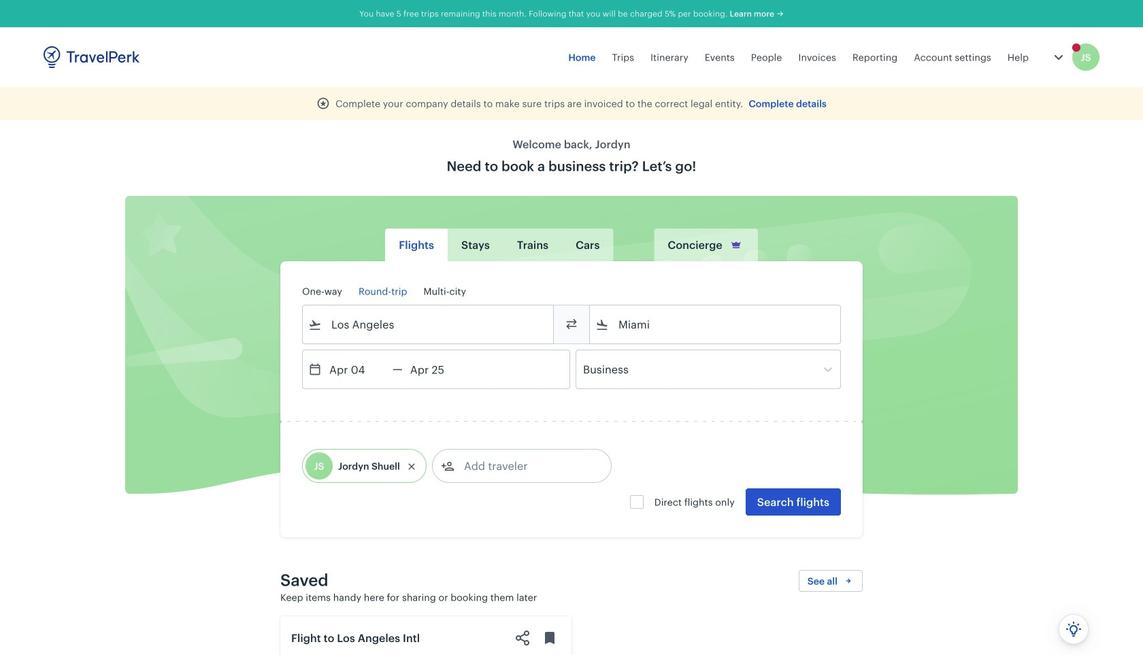 Task type: describe. For each thing, give the bounding box(es) containing it.
Return text field
[[403, 351, 474, 389]]

From search field
[[322, 314, 536, 336]]

To search field
[[609, 314, 823, 336]]



Task type: locate. For each thing, give the bounding box(es) containing it.
Add traveler search field
[[455, 455, 596, 477]]

Depart text field
[[322, 351, 393, 389]]



Task type: vqa. For each thing, say whether or not it's contained in the screenshot.
add first traveler search box
no



